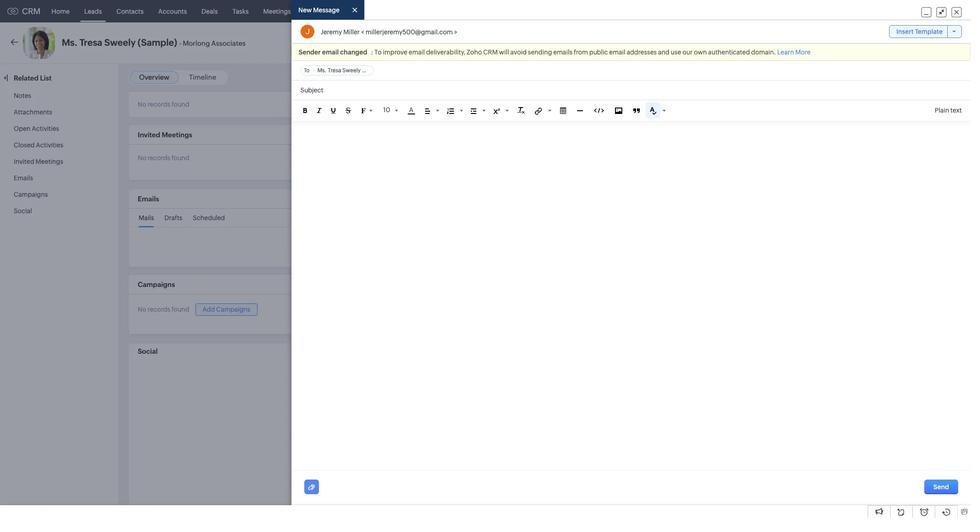 Task type: describe. For each thing, give the bounding box(es) containing it.
social
[[582, 503, 599, 510]]

2 horizontal spatial meetings
[[263, 8, 291, 15]]

last
[[883, 76, 894, 83]]

calls link
[[298, 0, 328, 22]]

drafts
[[165, 214, 183, 222]]

0 vertical spatial invited meetings
[[138, 131, 192, 139]]

sweely for ms. tresa sweely (sample)
[[342, 67, 361, 74]]

new message
[[298, 7, 340, 14]]

upgrade
[[787, 11, 813, 18]]

zoho
[[467, 49, 482, 56]]

open activities
[[14, 125, 59, 132]]

spell check image
[[650, 107, 657, 115]]

previous record image
[[936, 40, 940, 46]]

ms. tresa sweely (sample)
[[318, 67, 385, 74]]

improve
[[383, 49, 408, 56]]

invited meetings link
[[14, 158, 63, 165]]

1 no from the top
[[138, 101, 146, 108]]

ms. tresa sweely (sample) - morlong associates
[[62, 37, 246, 48]]

10 link
[[382, 105, 398, 115]]

0 horizontal spatial meetings
[[36, 158, 63, 165]]

setup element
[[907, 0, 925, 22]]

update
[[896, 76, 916, 83]]

Subject text field
[[292, 81, 972, 100]]

2 no records found from the top
[[138, 154, 189, 162]]

related
[[14, 74, 39, 82]]

add campaigns
[[203, 306, 250, 313]]

ago
[[943, 76, 954, 83]]

3 email from the left
[[610, 49, 626, 56]]

(sample) for ms. tresa sweely (sample) - morlong associates
[[138, 37, 177, 48]]

day(s)
[[925, 76, 942, 83]]

emails link
[[14, 175, 33, 182]]

overview
[[139, 73, 170, 81]]

list
[[40, 74, 52, 82]]

0 horizontal spatial invited
[[14, 158, 34, 165]]

10
[[383, 106, 390, 114]]

our
[[683, 49, 693, 56]]

0 horizontal spatial to
[[304, 67, 310, 74]]

links image
[[535, 107, 542, 115]]

0 horizontal spatial campaigns link
[[14, 191, 48, 198]]

convert button
[[821, 36, 864, 50]]

domain.
[[752, 49, 777, 56]]

your
[[520, 503, 533, 510]]

add campaigns link
[[195, 304, 258, 316]]

1 records from the top
[[148, 101, 170, 108]]

overview link
[[139, 73, 170, 81]]

social link
[[14, 207, 32, 215]]

3 records from the top
[[148, 306, 170, 313]]

from
[[574, 49, 589, 56]]

attachments link
[[14, 109, 52, 116]]

changed
[[340, 49, 368, 56]]

send email
[[774, 39, 808, 47]]

tasks link
[[225, 0, 256, 22]]

1 no records found from the top
[[138, 101, 189, 108]]

insert template
[[897, 28, 943, 35]]

send for send email
[[774, 39, 790, 47]]

campaigns inside 'add campaigns' "link"
[[216, 306, 250, 313]]

morlong
[[183, 39, 210, 47]]

learn more link
[[778, 49, 811, 56]]

deals link
[[194, 0, 225, 22]]

ms. for ms. tresa sweely (sample) - morlong associates
[[62, 37, 78, 48]]

2 no from the top
[[138, 154, 146, 162]]

scheduled
[[193, 214, 225, 222]]

1 horizontal spatial meetings
[[162, 131, 192, 139]]

closed activities
[[14, 142, 63, 149]]

email
[[791, 39, 808, 47]]

send button
[[925, 480, 959, 495]]

2 records from the top
[[148, 154, 170, 162]]

1 horizontal spatial crm
[[484, 49, 498, 56]]

marketplace element
[[888, 0, 907, 22]]

a
[[409, 106, 414, 114]]

insert
[[897, 28, 914, 35]]

list image
[[447, 108, 454, 114]]

accounts
[[158, 8, 187, 15]]

timeline
[[189, 73, 216, 81]]

add
[[203, 306, 215, 313]]

more
[[796, 49, 811, 56]]

new
[[298, 7, 312, 14]]

public
[[590, 49, 608, 56]]

insert template button
[[890, 25, 963, 38]]

1 vertical spatial :
[[917, 76, 919, 83]]

-
[[179, 39, 182, 47]]

own
[[695, 49, 707, 56]]

avoid
[[511, 49, 527, 56]]

edit button
[[868, 36, 899, 50]]

tasks
[[233, 8, 249, 15]]

attachments
[[14, 109, 52, 116]]

(sample) for ms. tresa sweely (sample)
[[362, 67, 385, 74]]

and
[[659, 49, 670, 56]]

3 no records found from the top
[[138, 306, 189, 313]]

2 found from the top
[[172, 154, 189, 162]]

plain
[[936, 107, 950, 114]]

accounts link
[[151, 0, 194, 22]]

send email button
[[765, 36, 817, 50]]

0 vertical spatial campaigns link
[[366, 0, 414, 22]]

start interacting with your connections on social networks
[[456, 503, 628, 510]]

related list
[[14, 74, 53, 82]]

a link
[[408, 106, 415, 115]]

script image
[[493, 108, 500, 114]]



Task type: locate. For each thing, give the bounding box(es) containing it.
1 horizontal spatial emails
[[138, 195, 159, 203]]

records
[[148, 101, 170, 108], [148, 154, 170, 162], [148, 306, 170, 313]]

deliverability,
[[426, 49, 466, 56]]

0 horizontal spatial emails
[[14, 175, 33, 182]]

1 horizontal spatial send
[[934, 484, 950, 491]]

tresa for ms. tresa sweely (sample) - morlong associates
[[80, 37, 102, 48]]

with
[[506, 503, 519, 510]]

timeline link
[[189, 73, 216, 81]]

email right public
[[610, 49, 626, 56]]

0 vertical spatial meetings
[[263, 8, 291, 15]]

open activities link
[[14, 125, 59, 132]]

emails
[[14, 175, 33, 182], [138, 195, 159, 203]]

on
[[573, 503, 581, 510]]

tresa down leads
[[80, 37, 102, 48]]

1 horizontal spatial to
[[375, 49, 382, 56]]

1 horizontal spatial (sample)
[[362, 67, 385, 74]]

meetings
[[263, 8, 291, 15], [162, 131, 192, 139], [36, 158, 63, 165]]

activities up invited meetings link at the left top of the page
[[36, 142, 63, 149]]

activities up closed activities
[[32, 125, 59, 132]]

1 vertical spatial no records found
[[138, 154, 189, 162]]

associates
[[211, 39, 246, 47]]

0 horizontal spatial send
[[774, 39, 790, 47]]

use
[[671, 49, 682, 56]]

0 horizontal spatial :
[[371, 49, 373, 56]]

: left '9' at the right top of page
[[917, 76, 919, 83]]

no
[[138, 101, 146, 108], [138, 154, 146, 162], [138, 306, 146, 313]]

sending
[[528, 49, 552, 56]]

plain text
[[936, 107, 963, 114]]

reports
[[335, 8, 358, 15]]

convert
[[830, 39, 855, 47]]

notes
[[14, 92, 31, 99]]

calls
[[306, 8, 320, 15]]

3 no from the top
[[138, 306, 146, 313]]

1 vertical spatial campaigns link
[[14, 191, 48, 198]]

0 vertical spatial send
[[774, 39, 790, 47]]

1 vertical spatial invited meetings
[[14, 158, 63, 165]]

1 vertical spatial meetings
[[162, 131, 192, 139]]

ms. down "sender"
[[318, 67, 327, 74]]

0 vertical spatial no
[[138, 101, 146, 108]]

sweely down contacts link
[[104, 37, 136, 48]]

0 vertical spatial crm
[[22, 6, 41, 16]]

crm left will
[[484, 49, 498, 56]]

(sample) left -
[[138, 37, 177, 48]]

(sample) down changed
[[362, 67, 385, 74]]

sweely down changed
[[342, 67, 361, 74]]

sweely
[[104, 37, 136, 48], [342, 67, 361, 74]]

:
[[371, 49, 373, 56], [917, 76, 919, 83]]

1 horizontal spatial invited
[[138, 131, 160, 139]]

contacts
[[117, 8, 144, 15]]

home
[[52, 8, 70, 15]]

3 found from the top
[[172, 306, 189, 313]]

campaigns link down "emails" link
[[14, 191, 48, 198]]

tresa down changed
[[328, 67, 341, 74]]

1 vertical spatial no
[[138, 154, 146, 162]]

2 email from the left
[[409, 49, 425, 56]]

1 horizontal spatial sweely
[[342, 67, 361, 74]]

2 vertical spatial no
[[138, 306, 146, 313]]

tresa
[[80, 37, 102, 48], [328, 67, 341, 74]]

0 vertical spatial to
[[375, 49, 382, 56]]

0 horizontal spatial sweely
[[104, 37, 136, 48]]

1 horizontal spatial tresa
[[328, 67, 341, 74]]

ms.
[[62, 37, 78, 48], [318, 67, 327, 74]]

campaigns link up improve at the top left of the page
[[366, 0, 414, 22]]

crm link
[[7, 6, 41, 16]]

authenticated
[[709, 49, 751, 56]]

email
[[322, 49, 339, 56], [409, 49, 425, 56], [610, 49, 626, 56]]

1 vertical spatial (sample)
[[362, 67, 385, 74]]

0 vertical spatial emails
[[14, 175, 33, 182]]

0 vertical spatial (sample)
[[138, 37, 177, 48]]

0 vertical spatial ms.
[[62, 37, 78, 48]]

1 vertical spatial records
[[148, 154, 170, 162]]

0 horizontal spatial tresa
[[80, 37, 102, 48]]

to down "sender"
[[304, 67, 310, 74]]

0 horizontal spatial invited meetings
[[14, 158, 63, 165]]

email right "sender"
[[322, 49, 339, 56]]

0 vertical spatial social
[[14, 207, 32, 215]]

1 vertical spatial activities
[[36, 142, 63, 149]]

0 vertical spatial sweely
[[104, 37, 136, 48]]

0 vertical spatial no records found
[[138, 101, 189, 108]]

0 horizontal spatial crm
[[22, 6, 41, 16]]

crm left home link
[[22, 6, 41, 16]]

networks
[[601, 503, 628, 510]]

contacts link
[[109, 0, 151, 22]]

0 horizontal spatial email
[[322, 49, 339, 56]]

leads
[[84, 8, 102, 15]]

1 horizontal spatial email
[[409, 49, 425, 56]]

activities for closed activities
[[36, 142, 63, 149]]

1 email from the left
[[322, 49, 339, 56]]

1 horizontal spatial :
[[917, 76, 919, 83]]

1 vertical spatial found
[[172, 154, 189, 162]]

1 vertical spatial tresa
[[328, 67, 341, 74]]

social
[[14, 207, 32, 215], [138, 347, 158, 355]]

9
[[920, 76, 924, 83]]

1 vertical spatial ms.
[[318, 67, 327, 74]]

campaigns
[[373, 8, 407, 15], [14, 191, 48, 198], [138, 281, 175, 288], [216, 306, 250, 313]]

mails
[[139, 214, 154, 222]]

0 vertical spatial activities
[[32, 125, 59, 132]]

emails down invited meetings link at the left top of the page
[[14, 175, 33, 182]]

open
[[14, 125, 30, 132]]

0 vertical spatial found
[[172, 101, 189, 108]]

closed activities link
[[14, 142, 63, 149]]

last update : 9 day(s) ago
[[883, 76, 954, 83]]

sender
[[299, 49, 321, 56]]

reports link
[[328, 0, 366, 22]]

invited
[[138, 131, 160, 139], [14, 158, 34, 165]]

learn
[[778, 49, 795, 56]]

2 vertical spatial no records found
[[138, 306, 189, 313]]

found
[[172, 101, 189, 108], [172, 154, 189, 162], [172, 306, 189, 313]]

2 vertical spatial records
[[148, 306, 170, 313]]

activities for open activities
[[32, 125, 59, 132]]

1 found from the top
[[172, 101, 189, 108]]

1 vertical spatial invited
[[14, 158, 34, 165]]

meetings link
[[256, 0, 298, 22]]

deals
[[202, 8, 218, 15]]

0 vertical spatial records
[[148, 101, 170, 108]]

addresses
[[627, 49, 657, 56]]

to
[[375, 49, 382, 56], [304, 67, 310, 74]]

send
[[774, 39, 790, 47], [934, 484, 950, 491]]

0 horizontal spatial ms.
[[62, 37, 78, 48]]

connections
[[534, 503, 572, 510]]

1 horizontal spatial social
[[138, 347, 158, 355]]

: right changed
[[371, 49, 373, 56]]

emails up mails
[[138, 195, 159, 203]]

2 horizontal spatial email
[[610, 49, 626, 56]]

template
[[916, 28, 943, 35]]

0 vertical spatial tresa
[[80, 37, 102, 48]]

leads link
[[77, 0, 109, 22]]

interacting
[[472, 503, 504, 510]]

0 horizontal spatial social
[[14, 207, 32, 215]]

ms. down home
[[62, 37, 78, 48]]

1 vertical spatial send
[[934, 484, 950, 491]]

0 horizontal spatial (sample)
[[138, 37, 177, 48]]

2 vertical spatial found
[[172, 306, 189, 313]]

1 horizontal spatial campaigns link
[[366, 0, 414, 22]]

crm
[[22, 6, 41, 16], [484, 49, 498, 56]]

alignment image
[[425, 108, 430, 114]]

1 horizontal spatial invited meetings
[[138, 131, 192, 139]]

1 vertical spatial sweely
[[342, 67, 361, 74]]

ms. for ms. tresa sweely (sample)
[[318, 67, 327, 74]]

1 vertical spatial crm
[[484, 49, 498, 56]]

0 vertical spatial :
[[371, 49, 373, 56]]

home link
[[44, 0, 77, 22]]

sender email changed : to improve email deliverability, zoho crm will avoid sending emails from public email addresses and use our own authenticated domain. learn more
[[299, 49, 811, 56]]

email right improve at the top left of the page
[[409, 49, 425, 56]]

1 vertical spatial social
[[138, 347, 158, 355]]

notes link
[[14, 92, 31, 99]]

text
[[951, 107, 963, 114]]

0 vertical spatial invited
[[138, 131, 160, 139]]

(sample)
[[138, 37, 177, 48], [362, 67, 385, 74]]

start
[[456, 503, 470, 510]]

closed
[[14, 142, 35, 149]]

campaigns link
[[366, 0, 414, 22], [14, 191, 48, 198]]

to left improve at the top left of the page
[[375, 49, 382, 56]]

send for send
[[934, 484, 950, 491]]

sweely for ms. tresa sweely (sample) - morlong associates
[[104, 37, 136, 48]]

1 vertical spatial emails
[[138, 195, 159, 203]]

activities
[[32, 125, 59, 132], [36, 142, 63, 149]]

1 vertical spatial to
[[304, 67, 310, 74]]

2 vertical spatial meetings
[[36, 158, 63, 165]]

emails
[[554, 49, 573, 56]]

tresa for ms. tresa sweely (sample)
[[328, 67, 341, 74]]

indent image
[[471, 108, 476, 114]]

1 horizontal spatial ms.
[[318, 67, 327, 74]]

no records found
[[138, 101, 189, 108], [138, 154, 189, 162], [138, 306, 189, 313]]

next record image
[[951, 40, 957, 46]]



Task type: vqa. For each thing, say whether or not it's contained in the screenshot.
Dimensions in Printing Dimensions · $ 25,000.00 Proposal/Price Quote · Nov 14
no



